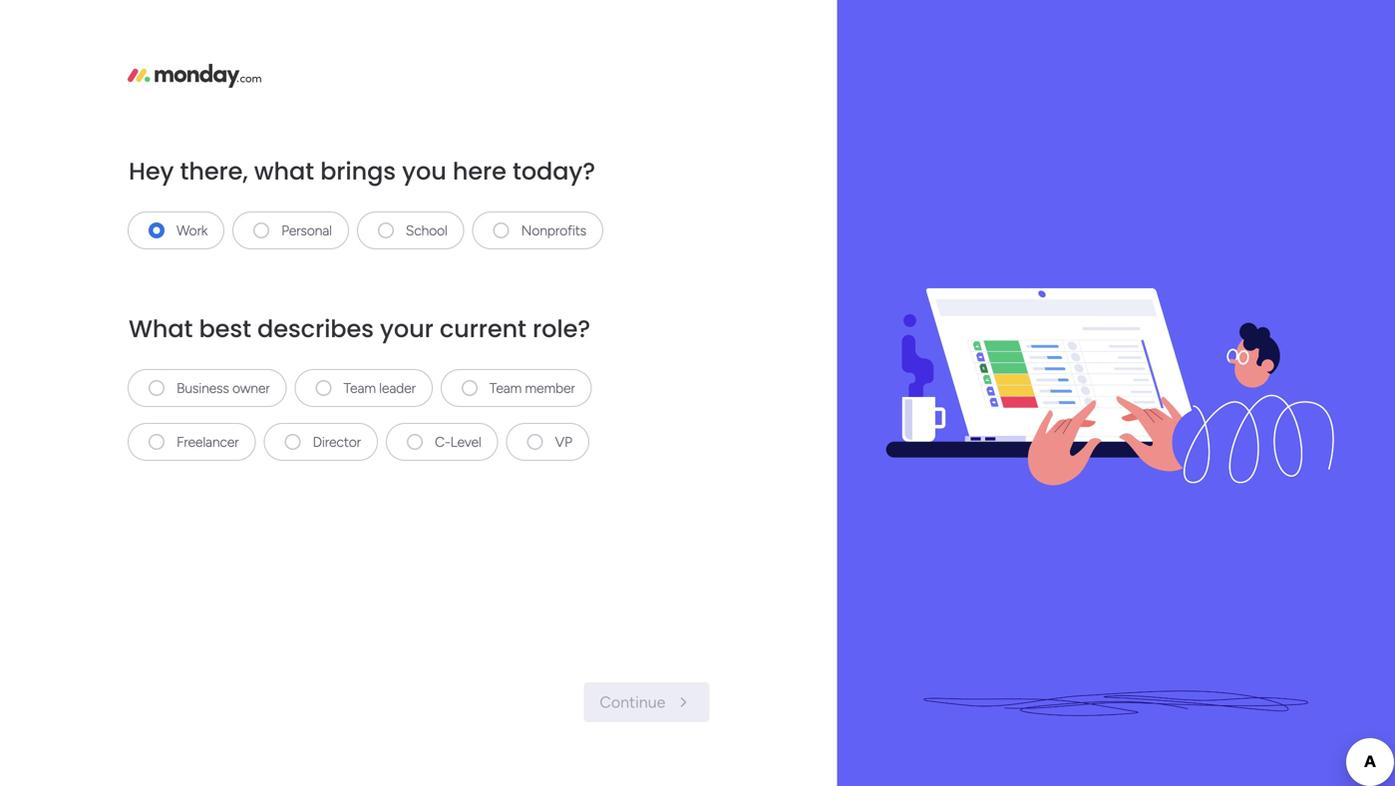Task type: vqa. For each thing, say whether or not it's contained in the screenshot.
Business
yes



Task type: describe. For each thing, give the bounding box(es) containing it.
owner
[[232, 380, 270, 397]]

c-level
[[435, 433, 481, 450]]

team member
[[490, 380, 575, 397]]

best
[[199, 312, 251, 346]]

your
[[380, 312, 434, 346]]

c-
[[435, 433, 450, 450]]

hey there, what brings you here today?
[[129, 155, 596, 188]]

logo image
[[128, 64, 262, 88]]

team for team member
[[490, 380, 522, 397]]

current
[[440, 312, 527, 346]]

business owner
[[177, 380, 270, 397]]

what
[[129, 312, 193, 346]]

what best describes your current role?
[[129, 312, 591, 346]]

there,
[[180, 155, 248, 188]]

you
[[402, 155, 447, 188]]

what brings you here today? image
[[837, 0, 1396, 786]]

describes
[[257, 312, 374, 346]]

freelancer
[[177, 433, 239, 450]]

school
[[406, 222, 448, 239]]



Task type: locate. For each thing, give the bounding box(es) containing it.
level
[[450, 433, 481, 450]]

1 horizontal spatial team
[[490, 380, 522, 397]]

member
[[525, 380, 575, 397]]

personal
[[281, 222, 332, 239]]

1 team from the left
[[344, 380, 376, 397]]

what
[[254, 155, 314, 188]]

0 horizontal spatial team
[[344, 380, 376, 397]]

here
[[453, 155, 507, 188]]

nonprofits
[[521, 222, 587, 239]]

leader
[[379, 380, 416, 397]]

team left member
[[490, 380, 522, 397]]

today?
[[513, 155, 596, 188]]

work
[[177, 222, 208, 239]]

brings
[[320, 155, 396, 188]]

team for team leader
[[344, 380, 376, 397]]

role?
[[533, 312, 591, 346]]

2 team from the left
[[490, 380, 522, 397]]

hey
[[129, 155, 174, 188]]

director
[[313, 433, 361, 450]]

team leader
[[344, 380, 416, 397]]

team left 'leader'
[[344, 380, 376, 397]]

team
[[344, 380, 376, 397], [490, 380, 522, 397]]

business
[[177, 380, 229, 397]]

vp
[[555, 433, 572, 450]]



